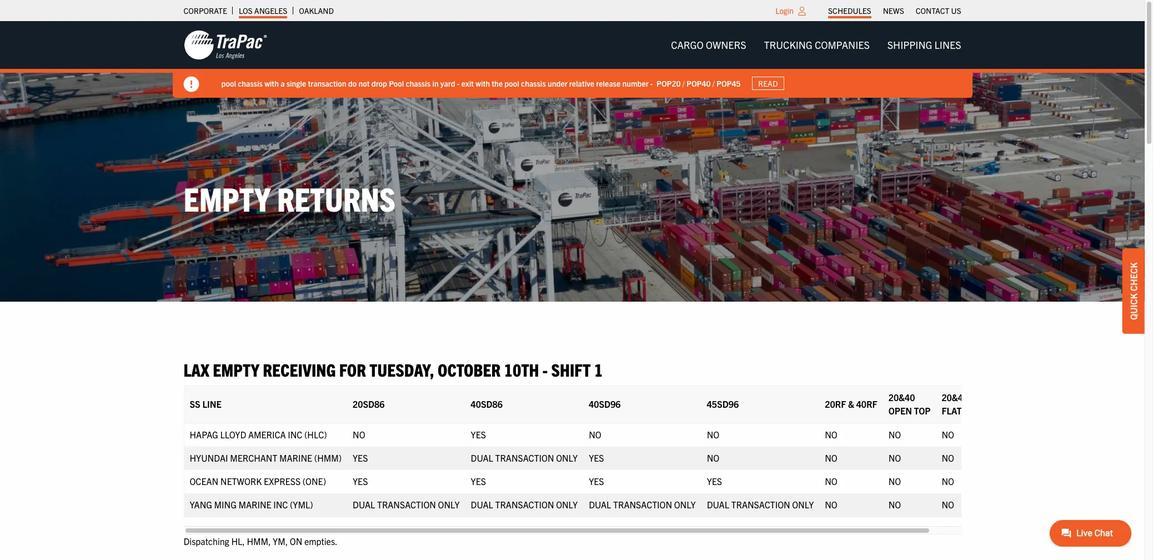 Task type: locate. For each thing, give the bounding box(es) containing it.
marine up express at bottom left
[[280, 453, 312, 464]]

number
[[623, 78, 649, 88]]

flat
[[942, 405, 962, 416]]

under
[[548, 78, 568, 88]]

marine down the "ocean network express (one)"
[[239, 499, 272, 510]]

1 vertical spatial menu bar
[[662, 34, 971, 56]]

0 vertical spatial marine
[[280, 453, 312, 464]]

pool
[[389, 78, 404, 88]]

hl,
[[231, 536, 245, 547]]

20&40 for flat
[[942, 392, 969, 403]]

banner
[[0, 21, 1154, 98]]

chassis left a at left
[[238, 78, 263, 88]]

20&40 up the flat
[[942, 392, 969, 403]]

the
[[492, 78, 503, 88]]

returns
[[277, 178, 396, 219]]

for
[[339, 358, 366, 380]]

receiving
[[263, 358, 336, 380]]

only
[[556, 453, 578, 464], [438, 499, 460, 510], [556, 499, 578, 510], [674, 499, 696, 510], [793, 499, 814, 510]]

(hlc)
[[305, 429, 327, 440]]

1 20&40 from the left
[[889, 392, 916, 403]]

october
[[438, 358, 501, 380]]

pool
[[221, 78, 236, 88], [505, 78, 520, 88]]

cargo owners link
[[662, 34, 756, 56]]

cargo owners
[[671, 38, 747, 51]]

1 pool from the left
[[221, 78, 236, 88]]

menu bar up shipping
[[823, 3, 968, 18]]

contact us link
[[916, 3, 962, 18]]

20&40 up open
[[889, 392, 916, 403]]

with
[[265, 78, 279, 88], [476, 78, 490, 88]]

yang ming marine inc (yml)
[[190, 499, 313, 510]]

express
[[264, 476, 301, 487]]

dual transaction only
[[471, 453, 578, 464], [353, 499, 460, 510], [471, 499, 578, 510], [589, 499, 696, 510], [707, 499, 814, 510]]

/
[[683, 78, 685, 88], [713, 78, 715, 88]]

america
[[248, 429, 286, 440]]

angeles
[[254, 6, 287, 16]]

with left the
[[476, 78, 490, 88]]

dispatching hl, hmm, ym, on empties.
[[184, 536, 338, 547]]

schedules link
[[829, 3, 872, 18]]

inc
[[288, 429, 302, 440], [274, 499, 288, 510]]

0 vertical spatial inc
[[288, 429, 302, 440]]

empty returns
[[184, 178, 396, 219]]

menu bar down light 'icon' on the right top
[[662, 34, 971, 56]]

news
[[883, 6, 905, 16]]

-
[[457, 78, 460, 88], [651, 78, 653, 88], [543, 358, 548, 380]]

read link
[[752, 77, 785, 90]]

pop45
[[717, 78, 741, 88]]

0 vertical spatial menu bar
[[823, 3, 968, 18]]

inc for (yml)
[[274, 499, 288, 510]]

/ left 'pop45'
[[713, 78, 715, 88]]

1 vertical spatial inc
[[274, 499, 288, 510]]

trucking
[[764, 38, 813, 51]]

20&40
[[889, 392, 916, 403], [942, 392, 969, 403]]

quick check link
[[1123, 249, 1145, 334]]

1 horizontal spatial /
[[713, 78, 715, 88]]

45sd96
[[707, 399, 739, 410]]

1 horizontal spatial with
[[476, 78, 490, 88]]

with left a at left
[[265, 78, 279, 88]]

chassis left "in"
[[406, 78, 431, 88]]

menu bar
[[823, 3, 968, 18], [662, 34, 971, 56]]

1 horizontal spatial marine
[[280, 453, 312, 464]]

no
[[353, 429, 365, 440], [589, 429, 602, 440], [707, 429, 720, 440], [825, 429, 838, 440], [889, 429, 901, 440], [942, 429, 955, 440], [707, 453, 720, 464], [825, 453, 838, 464], [889, 453, 901, 464], [942, 453, 955, 464], [825, 476, 838, 487], [889, 476, 901, 487], [942, 476, 955, 487], [825, 499, 838, 510], [889, 499, 901, 510], [942, 499, 955, 510]]

yes
[[471, 429, 486, 440], [353, 453, 368, 464], [589, 453, 604, 464], [353, 476, 368, 487], [471, 476, 486, 487], [589, 476, 604, 487], [707, 476, 722, 487]]

drop
[[372, 78, 387, 88]]

pop20
[[657, 78, 681, 88]]

0 horizontal spatial marine
[[239, 499, 272, 510]]

0 horizontal spatial chassis
[[238, 78, 263, 88]]

light image
[[799, 7, 806, 16]]

1 horizontal spatial -
[[543, 358, 548, 380]]

pool right solid image
[[221, 78, 236, 88]]

hyundai
[[190, 453, 228, 464]]

quick check
[[1129, 262, 1140, 320]]

tuesday,
[[370, 358, 434, 380]]

0 horizontal spatial -
[[457, 78, 460, 88]]

1 horizontal spatial pool
[[505, 78, 520, 88]]

do
[[348, 78, 357, 88]]

1 horizontal spatial 20&40
[[942, 392, 969, 403]]

menu bar containing cargo owners
[[662, 34, 971, 56]]

not
[[359, 78, 370, 88]]

menu bar containing schedules
[[823, 3, 968, 18]]

solid image
[[184, 77, 199, 92]]

3 chassis from the left
[[521, 78, 546, 88]]

(yml)
[[290, 499, 313, 510]]

- right the 10th
[[543, 358, 548, 380]]

pool right the
[[505, 78, 520, 88]]

pool chassis with a single transaction  do not drop pool chassis in yard -  exit with the pool chassis under relative release number -  pop20 / pop40 / pop45
[[221, 78, 741, 88]]

1 horizontal spatial chassis
[[406, 78, 431, 88]]

20&40 inside 20&40 open top
[[889, 392, 916, 403]]

yang
[[190, 499, 212, 510]]

empty
[[184, 178, 271, 219]]

20rf & 40rf
[[825, 399, 878, 410]]

single
[[287, 78, 306, 88]]

- right the number
[[651, 78, 653, 88]]

/ left pop40
[[683, 78, 685, 88]]

los angeles image
[[184, 29, 267, 61]]

0 horizontal spatial 20&40
[[889, 392, 916, 403]]

inc left (hlc)
[[288, 429, 302, 440]]

chassis left under
[[521, 78, 546, 88]]

dispatching
[[184, 536, 229, 547]]

los angeles
[[239, 6, 287, 16]]

2 20&40 from the left
[[942, 392, 969, 403]]

- left the exit
[[457, 78, 460, 88]]

0 horizontal spatial with
[[265, 78, 279, 88]]

in
[[433, 78, 439, 88]]

merchant
[[230, 453, 278, 464]]

2 with from the left
[[476, 78, 490, 88]]

1 vertical spatial marine
[[239, 499, 272, 510]]

40rf
[[857, 399, 878, 410]]

hapag lloyd america inc (hlc)
[[190, 429, 327, 440]]

marine
[[280, 453, 312, 464], [239, 499, 272, 510]]

pop40
[[687, 78, 711, 88]]

2 horizontal spatial chassis
[[521, 78, 546, 88]]

0 horizontal spatial pool
[[221, 78, 236, 88]]

20&40 inside 20&40 flat rack
[[942, 392, 969, 403]]

0 horizontal spatial /
[[683, 78, 685, 88]]

ss
[[190, 399, 200, 410]]

inc left (yml)
[[274, 499, 288, 510]]

lax
[[184, 358, 210, 380]]

lines
[[935, 38, 962, 51]]

2 pool from the left
[[505, 78, 520, 88]]

on
[[290, 536, 302, 547]]

20rf
[[825, 399, 847, 410]]



Task type: describe. For each thing, give the bounding box(es) containing it.
2 chassis from the left
[[406, 78, 431, 88]]

corporate
[[184, 6, 227, 16]]

release
[[596, 78, 621, 88]]

shipping lines
[[888, 38, 962, 51]]

corporate link
[[184, 3, 227, 18]]

1 with from the left
[[265, 78, 279, 88]]

banner containing cargo owners
[[0, 21, 1154, 98]]

(one)
[[303, 476, 326, 487]]

owners
[[706, 38, 747, 51]]

empty
[[213, 358, 259, 380]]

2 horizontal spatial -
[[651, 78, 653, 88]]

los
[[239, 6, 253, 16]]

transaction
[[308, 78, 347, 88]]

ming
[[214, 499, 237, 510]]

los angeles link
[[239, 3, 287, 18]]

lax empty receiving           for tuesday, october 10th              - shift 1
[[184, 358, 603, 380]]

ocean network express (one)
[[190, 476, 326, 487]]

check
[[1129, 262, 1140, 291]]

yard
[[441, 78, 455, 88]]

trucking companies link
[[756, 34, 879, 56]]

exit
[[462, 78, 474, 88]]

menu bar inside banner
[[662, 34, 971, 56]]

open
[[889, 405, 912, 416]]

login
[[776, 6, 794, 16]]

1 chassis from the left
[[238, 78, 263, 88]]

login link
[[776, 6, 794, 16]]

schedules
[[829, 6, 872, 16]]

ym,
[[273, 536, 288, 547]]

&
[[849, 399, 855, 410]]

1 / from the left
[[683, 78, 685, 88]]

inc for (hlc)
[[288, 429, 302, 440]]

hmm,
[[247, 536, 271, 547]]

us
[[952, 6, 962, 16]]

(hmm)
[[314, 453, 342, 464]]

ss line
[[190, 399, 222, 410]]

marine for ming
[[239, 499, 272, 510]]

40sd96
[[589, 399, 621, 410]]

hyundai merchant marine (hmm)
[[190, 453, 342, 464]]

20sd86
[[353, 399, 385, 410]]

a
[[281, 78, 285, 88]]

read
[[759, 78, 778, 88]]

2 / from the left
[[713, 78, 715, 88]]

marine for merchant
[[280, 453, 312, 464]]

oakland
[[299, 6, 334, 16]]

empties.
[[305, 536, 338, 547]]

lloyd
[[220, 429, 246, 440]]

shipping lines link
[[879, 34, 971, 56]]

20&40 for open
[[889, 392, 916, 403]]

shipping
[[888, 38, 933, 51]]

hapag
[[190, 429, 218, 440]]

oakland link
[[299, 3, 334, 18]]

ocean
[[190, 476, 218, 487]]

cargo
[[671, 38, 704, 51]]

companies
[[815, 38, 870, 51]]

top
[[914, 405, 931, 416]]

20&40 flat rack
[[942, 392, 987, 416]]

network
[[221, 476, 262, 487]]

contact
[[916, 6, 950, 16]]

10th
[[504, 358, 539, 380]]

40sd86
[[471, 399, 503, 410]]

1
[[594, 358, 603, 380]]

relative
[[570, 78, 595, 88]]

shift
[[552, 358, 591, 380]]

quick
[[1129, 293, 1140, 320]]

news link
[[883, 3, 905, 18]]

line
[[203, 399, 222, 410]]

20&40 open top
[[889, 392, 931, 416]]



Task type: vqa. For each thing, say whether or not it's contained in the screenshot.


